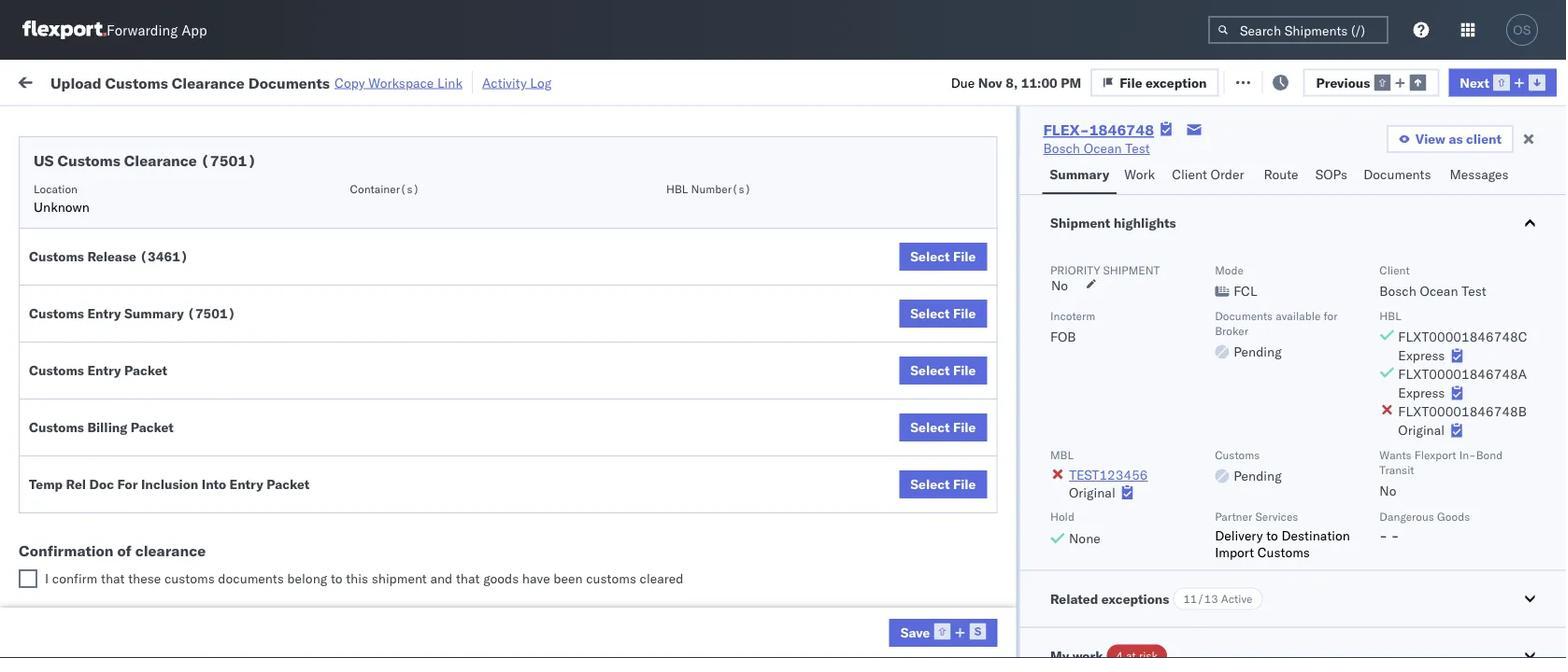 Task type: describe. For each thing, give the bounding box(es) containing it.
id
[[1026, 153, 1037, 167]]

1 vertical spatial shipment
[[372, 571, 427, 587]]

clearance for upload customs clearance documents copy workspace link
[[172, 73, 245, 92]]

11:59 pm pdt, nov 4, 2022 for first schedule pickup from los angeles, ca button from the top of the page
[[301, 270, 473, 286]]

0 horizontal spatial file exception
[[1120, 74, 1207, 90]]

ocean inside client bosch ocean test incoterm fob
[[1420, 283, 1458, 300]]

file for customs release (3461)
[[953, 249, 976, 265]]

schedule pickup from los angeles, ca link for 3rd schedule pickup from los angeles, ca button from the top
[[43, 382, 265, 419]]

schedule delivery appointment link for 11:59 pm pdt, nov 4, 2022
[[43, 227, 230, 245]]

1 11:59 pm pdt, nov 4, 2022 from the top
[[301, 229, 473, 245]]

route button
[[1257, 158, 1308, 194]]

0 horizontal spatial work
[[203, 72, 236, 89]]

nov for schedule delivery appointment button corresponding to 11:59 pm pdt, nov 4, 2022
[[397, 229, 422, 245]]

5 ceau7522281, hlxu6269489, hlxu8034992 from the top
[[1152, 393, 1442, 409]]

appointment for 11:59 pm pdt, nov 4, 2022
[[153, 228, 230, 244]]

have
[[522, 571, 550, 587]]

ocean fcl for schedule delivery appointment button corresponding to 11:59 pm pdt, nov 4, 2022
[[572, 229, 637, 245]]

confirm for confirm pickup from los angeles, ca
[[43, 506, 91, 523]]

related exceptions
[[1050, 591, 1169, 608]]

appointment for 11:59 pm pst, dec 13, 2022
[[153, 474, 230, 491]]

6 resize handle column header from the left
[[970, 145, 993, 659]]

appointment for 8:30 pm pst, jan 23, 2023
[[153, 639, 230, 655]]

abcdefg78456546 for 4:00 pm pst, dec 23, 2022
[[1273, 516, 1399, 533]]

work
[[54, 68, 102, 93]]

confirm for confirm delivery
[[43, 557, 91, 573]]

6 ca from the top
[[43, 607, 61, 623]]

flex
[[1002, 153, 1023, 167]]

been
[[554, 571, 583, 587]]

2 schedule delivery appointment button from the top
[[43, 350, 230, 371]]

track
[[475, 72, 505, 89]]

account
[[911, 640, 960, 656]]

flex- for the confirm delivery button
[[1032, 558, 1072, 574]]

ocean fcl for 3rd schedule pickup from los angeles, ca button from the top
[[572, 393, 637, 409]]

this
[[346, 571, 368, 587]]

and
[[430, 571, 453, 587]]

sops button
[[1308, 158, 1356, 194]]

customs release (3461)
[[29, 249, 188, 265]]

flex-1846748 link
[[1044, 121, 1155, 139]]

customs entry summary (7501)
[[29, 306, 236, 322]]

number(s)
[[691, 182, 751, 196]]

11/13
[[1183, 593, 1218, 607]]

dangerous
[[1380, 510, 1434, 524]]

1846748 up work button
[[1090, 121, 1155, 139]]

dec for 23,
[[388, 516, 413, 533]]

confirm pickup from los angeles, ca link
[[43, 505, 265, 543]]

schedule delivery appointment button for 11:59 pm pst, dec 13, 2022
[[43, 473, 230, 494]]

view
[[1416, 131, 1446, 147]]

clearance
[[135, 542, 206, 561]]

flex-1889466 for 6:00 am pst, dec 24, 2022
[[1032, 558, 1129, 574]]

(7501) for customs entry summary (7501)
[[187, 306, 236, 322]]

customs up "customs billing packet"
[[29, 363, 84, 379]]

nov for 3rd schedule pickup from los angeles, ca button from the top
[[397, 393, 422, 409]]

2022 for schedule delivery appointment button corresponding to 11:59 pm pdt, nov 4, 2022
[[440, 229, 473, 245]]

1 ceau7522281, from the top
[[1152, 228, 1248, 244]]

doc
[[89, 477, 114, 493]]

3 ca from the top
[[43, 401, 61, 418]]

3 hlxu6269489, from the top
[[1251, 310, 1347, 327]]

pm for confirm pickup from los angeles, ca button
[[333, 516, 353, 533]]

schedule delivery appointment button for 8:30 pm pst, jan 23, 2023
[[43, 638, 230, 659]]

destination
[[1281, 528, 1350, 544]]

11:59 for first schedule pickup from los angeles, ca button from the bottom of the page
[[301, 599, 338, 615]]

hold
[[1050, 510, 1074, 524]]

select file for temp rel doc for inclusion into entry packet
[[911, 477, 976, 493]]

2 schedule delivery appointment from the top
[[43, 351, 230, 367]]

5 schedule pickup from los angeles, ca button from the top
[[43, 587, 265, 627]]

1 hlxu6269489, from the top
[[1251, 228, 1347, 244]]

confirm delivery
[[43, 557, 142, 573]]

upload customs clearance documents copy workspace link
[[50, 73, 463, 92]]

from down these
[[145, 588, 173, 605]]

import inside partner services delivery to destination import customs
[[1215, 544, 1254, 561]]

1 horizontal spatial -
[[1380, 528, 1388, 544]]

customs left billing
[[29, 420, 84, 436]]

4 ceau7522281, from the top
[[1152, 351, 1248, 368]]

from right billing
[[145, 424, 173, 440]]

2 hlxu6269489, from the top
[[1251, 269, 1347, 286]]

messages
[[1450, 166, 1509, 183]]

msdu7304509
[[1152, 598, 1247, 615]]

schedule for 4th schedule pickup from los angeles, ca button from the top
[[43, 424, 98, 440]]

schedule delivery appointment link for 11:59 pm pst, dec 13, 2022
[[43, 473, 230, 492]]

flexport demo consignee for flex-1893174
[[694, 599, 847, 615]]

1846748 up fob
[[1072, 311, 1129, 327]]

2 ceau7522281, from the top
[[1152, 269, 1248, 286]]

incoterm
[[1050, 309, 1095, 323]]

client order button
[[1165, 158, 1257, 194]]

select for customs entry summary (7501)
[[911, 306, 950, 322]]

(3461)
[[140, 249, 188, 265]]

at
[[371, 72, 383, 89]]

pst, for 6:00 am pst, dec 24, 2022
[[357, 558, 386, 574]]

shipment highlights button
[[1020, 195, 1567, 251]]

save
[[901, 625, 930, 641]]

select file for customs entry packet
[[911, 363, 976, 379]]

Search Shipments (/) text field
[[1209, 16, 1389, 44]]

demo for flex-1660288
[[746, 187, 781, 204]]

hbl number(s)
[[666, 182, 751, 196]]

shipment highlights
[[1050, 215, 1176, 231]]

delivery for 6:00 am pst, dec 24, 2022
[[94, 557, 142, 573]]

flxt00001846748a
[[1398, 366, 1527, 383]]

11:59 for 3rd schedule pickup from los angeles, ca button from the top
[[301, 393, 338, 409]]

select for temp rel doc for inclusion into entry packet
[[911, 477, 950, 493]]

upload customs clearance documents button
[[43, 176, 265, 215]]

file for temp rel doc for inclusion into entry packet
[[953, 477, 976, 493]]

2022 for first schedule pickup from los angeles, ca button from the top of the page
[[440, 270, 473, 286]]

2 appointment from the top
[[153, 351, 230, 367]]

file for customs billing packet
[[953, 420, 976, 436]]

schedule pickup from los angeles, ca for first schedule pickup from los angeles, ca button from the top of the page
[[43, 259, 252, 294]]

4 omkar sav from the top
[[1507, 352, 1567, 368]]

flex-1846748 up flex id button
[[1044, 121, 1155, 139]]

operator
[[1507, 153, 1552, 167]]

upload customs clearance documents link
[[43, 176, 265, 214]]

flex- for 4th schedule pickup from los angeles, ca button from the top
[[1032, 434, 1072, 451]]

flxt00001846748b
[[1398, 404, 1527, 420]]

transit
[[1380, 463, 1414, 477]]

1846748 up incoterm
[[1072, 270, 1129, 286]]

1 horizontal spatial exception
[[1274, 72, 1335, 89]]

ymluw236679313
[[1273, 187, 1393, 204]]

on
[[457, 72, 472, 89]]

import work
[[157, 72, 236, 89]]

2 omkar from the top
[[1507, 229, 1546, 245]]

13,
[[424, 475, 444, 492]]

schedule delivery appointment for 11:59 pm pst, dec 13, 2022
[[43, 474, 230, 491]]

7 resize handle column header from the left
[[1120, 145, 1142, 659]]

os button
[[1501, 8, 1544, 51]]

flex- for first schedule pickup from los angeles, ca button from the top of the page
[[1032, 270, 1072, 286]]

none
[[1069, 530, 1100, 547]]

documents inside the documents available for broker
[[1215, 309, 1273, 323]]

into
[[202, 477, 226, 493]]

5 hlxu6269489, from the top
[[1251, 393, 1347, 409]]

my
[[19, 68, 48, 93]]

flex- for schedule delivery appointment button associated with 8:30 pm pst, jan 23, 2023
[[1032, 640, 1072, 656]]

1 lhuu7894563, uetu5238478 from the top
[[1152, 434, 1343, 450]]

1 abcdefg78456546 from the top
[[1273, 434, 1399, 451]]

customs down unknown
[[29, 249, 84, 265]]

activity log button
[[482, 71, 552, 94]]

numbers for mbl/mawb numbers
[[1341, 153, 1387, 167]]

caiu7969337
[[1152, 187, 1239, 203]]

1846748 up priority shipment
[[1072, 229, 1129, 245]]

gvcu5265864
[[1152, 639, 1244, 656]]

1 vertical spatial original
[[1069, 485, 1115, 501]]

8 resize handle column header from the left
[[1241, 145, 1264, 659]]

flexport inside wants flexport in-bond transit no
[[1415, 448, 1456, 462]]

flex-1846748 up the priority
[[1032, 229, 1129, 245]]

pickup for 4th schedule pickup from los angeles, ca button from the bottom
[[102, 301, 142, 317]]

customs up customs entry packet
[[29, 306, 84, 322]]

sops
[[1316, 166, 1348, 183]]

pst, for 11:59 pm pst, dec 13, 2022
[[364, 475, 393, 492]]

test inside client bosch ocean test incoterm fob
[[1462, 283, 1486, 300]]

bond
[[1476, 448, 1503, 462]]

ceau7522281, hlxu6269489, hlxu8034992 for 4th schedule pickup from los angeles, ca button from the bottom
[[1152, 310, 1442, 327]]

4 ceau7522281, hlxu6269489, hlxu8034992 from the top
[[1152, 351, 1442, 368]]

summary inside button
[[1050, 166, 1110, 183]]

0 horizontal spatial exception
[[1146, 74, 1207, 90]]

jan for 12,
[[396, 599, 417, 615]]

flex-1846748 up fob
[[1032, 311, 1129, 327]]

8,
[[1006, 74, 1018, 90]]

flexport for flex-1893174
[[694, 599, 743, 615]]

container numbers
[[1152, 145, 1202, 174]]

order
[[1211, 166, 1245, 183]]

uetu5238478 for 11:59 pm pst, dec 13, 2022
[[1251, 475, 1343, 491]]

lhuu7894563, uetu5238478 for 4:00 pm pst, dec 23, 2022
[[1152, 516, 1343, 532]]

2 ca from the top
[[43, 319, 61, 336]]

dangerous goods - -
[[1380, 510, 1470, 544]]

schedule for 3rd schedule pickup from los angeles, ca button from the top
[[43, 383, 98, 399]]

schedule pickup from los angeles, ca for 4th schedule pickup from los angeles, ca button from the top
[[43, 424, 252, 459]]

1 horizontal spatial file exception
[[1248, 72, 1335, 89]]

temp
[[29, 477, 63, 493]]

2023 for 8:30 pm pst, jan 23, 2023
[[436, 640, 468, 656]]

4 sav from the top
[[1550, 352, 1567, 368]]

select file for customs entry summary (7501)
[[911, 306, 976, 322]]

flex id
[[1002, 153, 1037, 167]]

batch
[[1463, 72, 1499, 89]]

3 hlxu8034992 from the top
[[1350, 310, 1442, 327]]

customs down forwarding
[[105, 73, 168, 92]]

4:00
[[301, 516, 329, 533]]

temp rel doc for inclusion into entry packet
[[29, 477, 310, 493]]

2 resize handle column header from the left
[[475, 145, 497, 659]]

workspace
[[369, 74, 434, 91]]

nov for first schedule pickup from los angeles, ca button from the top of the page
[[397, 270, 422, 286]]

batch action button
[[1434, 67, 1556, 95]]

select file button for temp rel doc for inclusion into entry packet
[[899, 471, 988, 499]]

wants flexport in-bond transit no
[[1380, 448, 1503, 500]]

client
[[1467, 131, 1502, 147]]

1 4, from the top
[[425, 229, 437, 245]]

los inside confirm pickup from los angeles, ca
[[169, 506, 190, 523]]

4 resize handle column header from the left
[[662, 145, 684, 659]]

1 vertical spatial work
[[1125, 166, 1155, 183]]

2 sav from the top
[[1550, 229, 1567, 245]]

1 uetu5238478 from the top
[[1251, 434, 1343, 450]]

9 resize handle column header from the left
[[1475, 145, 1497, 659]]

ocean fcl for the confirm delivery button
[[572, 558, 637, 574]]

confirm pickup from los angeles, ca
[[43, 506, 244, 541]]

pdt, for first schedule pickup from los angeles, ca button from the top of the page
[[364, 270, 394, 286]]

3 omkar sav from the top
[[1507, 311, 1567, 327]]

filtered
[[19, 115, 64, 131]]

1 that from the left
[[101, 571, 125, 587]]

pickup for confirm pickup from los angeles, ca button
[[94, 506, 134, 523]]

mbl
[[1050, 448, 1074, 462]]

1 vertical spatial test123456
[[1273, 352, 1352, 368]]

pst, for 8:30 pm pst, jan 23, 2023
[[356, 640, 385, 656]]

documents left copy
[[248, 73, 330, 92]]

pst, for 4:00 pm pst, dec 23, 2022
[[356, 516, 385, 533]]

bosch inside client bosch ocean test incoterm fob
[[1380, 283, 1416, 300]]

0 vertical spatial test123456
[[1273, 311, 1352, 327]]

schedule pickup from los angeles, ca link for 4th schedule pickup from los angeles, ca button from the bottom
[[43, 300, 265, 337]]

lhuu7894563, uetu5238478 for 11:59 pm pst, dec 13, 2022
[[1152, 475, 1343, 491]]

6:00
[[301, 558, 329, 574]]

11:59 for first schedule pickup from los angeles, ca button from the top of the page
[[301, 270, 338, 286]]

partner
[[1215, 510, 1252, 524]]

11/13 active
[[1183, 593, 1253, 607]]

760 at risk
[[343, 72, 408, 89]]

- for dangerous goods - -
[[1391, 528, 1399, 544]]

1 1889466 from the top
[[1072, 434, 1129, 451]]

2 vertical spatial packet
[[267, 477, 310, 493]]

release
[[87, 249, 136, 265]]

client for bosch
[[1380, 263, 1410, 277]]

select file button for customs release (3461)
[[899, 243, 988, 271]]

mbl/mawb numbers button
[[1264, 149, 1479, 167]]

documents button
[[1356, 158, 1443, 194]]

documents available for broker
[[1215, 309, 1338, 338]]

batch action
[[1463, 72, 1544, 89]]

2022 for confirm pickup from los angeles, ca button
[[439, 516, 472, 533]]

4 hlxu6269489, from the top
[[1251, 351, 1347, 368]]

1 resize handle column header from the left
[[267, 145, 290, 659]]

ocean fcl for first schedule pickup from los angeles, ca button from the bottom of the page
[[572, 599, 637, 615]]

copy
[[335, 74, 365, 91]]

5 ceau7522281, from the top
[[1152, 393, 1248, 409]]

entry for packet
[[87, 363, 121, 379]]

pickup for 4th schedule pickup from los angeles, ca button from the top
[[102, 424, 142, 440]]

client for order
[[1172, 166, 1208, 183]]

no inside wants flexport in-bond transit no
[[1380, 483, 1397, 500]]

1889466 for 11:59 pm pst, dec 13, 2022
[[1072, 475, 1129, 492]]

4 hlxu8034992 from the top
[[1350, 351, 1442, 368]]

confirm delivery link
[[43, 556, 142, 574]]

flex-1846748 up incoterm
[[1032, 270, 1129, 286]]

2 omkar sav from the top
[[1507, 229, 1567, 245]]

select file button for customs entry summary (7501)
[[899, 300, 988, 328]]

4 ca from the top
[[43, 443, 61, 459]]

flex- for 4th schedule pickup from los angeles, ca button from the bottom
[[1032, 311, 1072, 327]]

documents
[[218, 571, 284, 587]]

1889466 for 6:00 am pst, dec 24, 2022
[[1072, 558, 1129, 574]]

schedule delivery appointment for 8:30 pm pst, jan 23, 2023
[[43, 639, 230, 655]]

mbl/mawb numbers
[[1273, 153, 1387, 167]]



Task type: locate. For each thing, give the bounding box(es) containing it.
delivery inside button
[[94, 557, 142, 573]]

5 resize handle column header from the left
[[783, 145, 806, 659]]

0 horizontal spatial summary
[[124, 306, 184, 322]]

schedule pickup from los angeles, ca link up billing
[[43, 382, 265, 419]]

schedule pickup from los angeles, ca down these
[[43, 588, 252, 623]]

3 schedule delivery appointment from the top
[[43, 474, 230, 491]]

client inside button
[[1172, 166, 1208, 183]]

schedule delivery appointment link up release
[[43, 227, 230, 245]]

4 schedule pickup from los angeles, ca button from the top
[[43, 423, 265, 462]]

1 vertical spatial jan
[[388, 640, 409, 656]]

pickup down these
[[102, 588, 142, 605]]

1 confirm from the top
[[43, 506, 91, 523]]

1 horizontal spatial that
[[456, 571, 480, 587]]

pst, down 11:59 pm pst, jan 12, 2023
[[356, 640, 385, 656]]

flex-1889466 down test123456 button
[[1032, 516, 1129, 533]]

(7501) for us customs clearance (7501)
[[201, 151, 256, 170]]

flex-1889466
[[1032, 434, 1129, 451], [1032, 475, 1129, 492], [1032, 516, 1129, 533], [1032, 558, 1129, 574]]

shipment down highlights
[[1103, 263, 1160, 277]]

as
[[1449, 131, 1463, 147]]

1889466 for 4:00 pm pst, dec 23, 2022
[[1072, 516, 1129, 533]]

lhuu7894563, for 11:59 pm pst, dec 13, 2022
[[1152, 475, 1248, 491]]

documents inside button
[[1364, 166, 1432, 183]]

3 schedule pickup from los angeles, ca link from the top
[[43, 382, 265, 419]]

upload up unknown
[[43, 177, 85, 193]]

1 vertical spatial client
[[1380, 263, 1410, 277]]

1 horizontal spatial client
[[1380, 263, 1410, 277]]

schedule pickup from los angeles, ca
[[43, 259, 252, 294], [43, 301, 252, 336], [43, 383, 252, 418], [43, 424, 252, 459], [43, 588, 252, 623]]

0 vertical spatial 2023
[[444, 599, 476, 615]]

os
[[1514, 23, 1532, 37]]

0 horizontal spatial import
[[157, 72, 200, 89]]

schedule pickup from los angeles, ca up customs entry summary (7501)
[[43, 259, 252, 294]]

priority shipment
[[1050, 263, 1160, 277]]

pending up services
[[1234, 468, 1282, 485]]

upload up by:
[[50, 73, 101, 92]]

ocean fcl for schedule delivery appointment button associated with 8:30 pm pst, jan 23, 2023
[[572, 640, 637, 656]]

schedule pickup from los angeles, ca button down (3461)
[[43, 300, 265, 339]]

i
[[45, 571, 49, 587]]

flex-2130387
[[1032, 640, 1129, 656]]

1 horizontal spatial to
[[1266, 528, 1278, 544]]

5 schedule from the top
[[43, 383, 98, 399]]

1 customs from the left
[[164, 571, 215, 587]]

select for customs entry packet
[[911, 363, 950, 379]]

2 schedule delivery appointment link from the top
[[43, 350, 230, 369]]

3 schedule delivery appointment link from the top
[[43, 473, 230, 492]]

23,
[[416, 516, 436, 533], [412, 640, 432, 656]]

confirm inside confirm delivery link
[[43, 557, 91, 573]]

0 vertical spatial 4,
[[425, 229, 437, 245]]

1 vertical spatial express
[[1398, 385, 1445, 401]]

1 hlxu8034992 from the top
[[1350, 228, 1442, 244]]

2022 for 3rd schedule pickup from los angeles, ca button from the top
[[440, 393, 473, 409]]

2 schedule pickup from los angeles, ca button from the top
[[43, 300, 265, 339]]

schedule pickup from los angeles, ca button down customs entry packet
[[43, 382, 265, 421]]

pending down broker
[[1234, 344, 1282, 360]]

schedule delivery appointment link down customs entry summary (7501)
[[43, 350, 230, 369]]

summary down (3461)
[[124, 306, 184, 322]]

customs inside upload customs clearance documents
[[89, 177, 141, 193]]

flex-1889466 for 4:00 pm pst, dec 23, 2022
[[1032, 516, 1129, 533]]

23, for jan
[[412, 640, 432, 656]]

(7501) down (3461)
[[187, 306, 236, 322]]

entry down the customs release (3461)
[[87, 306, 121, 322]]

1 schedule delivery appointment button from the top
[[43, 227, 230, 247]]

1 omkar sav from the top
[[1507, 187, 1567, 204]]

documents inside upload customs clearance documents
[[43, 196, 111, 212]]

0 vertical spatial hbl
[[666, 182, 688, 196]]

customs entry packet
[[29, 363, 167, 379]]

customs
[[105, 73, 168, 92], [57, 151, 120, 170], [89, 177, 141, 193], [29, 249, 84, 265], [29, 306, 84, 322], [29, 363, 84, 379], [29, 420, 84, 436], [1215, 448, 1260, 462], [1257, 544, 1310, 561]]

2 vertical spatial 4,
[[425, 393, 437, 409]]

original up wants
[[1398, 423, 1445, 439]]

0 horizontal spatial numbers
[[1152, 160, 1198, 174]]

1 horizontal spatial work
[[1125, 166, 1155, 183]]

exception
[[1274, 72, 1335, 89], [1146, 74, 1207, 90]]

0 vertical spatial dec
[[396, 475, 421, 492]]

1889466 down mbl
[[1072, 475, 1129, 492]]

clearance for upload customs clearance documents
[[145, 177, 205, 193]]

abcdefg78456546 for 11:59 pm pst, dec 13, 2022
[[1273, 475, 1399, 492]]

schedule delivery appointment
[[43, 228, 230, 244], [43, 351, 230, 367], [43, 474, 230, 491], [43, 639, 230, 655]]

ca down 'i'
[[43, 607, 61, 623]]

jan left 12,
[[396, 599, 417, 615]]

view as client button
[[1387, 125, 1514, 153]]

3 appointment from the top
[[153, 474, 230, 491]]

0 horizontal spatial no
[[1051, 278, 1068, 294]]

1 horizontal spatial customs
[[586, 571, 636, 587]]

schedule pickup from los angeles, ca link for first schedule pickup from los angeles, ca button from the top of the page
[[43, 258, 265, 296]]

3 select file button from the top
[[899, 357, 988, 385]]

0 vertical spatial entry
[[87, 306, 121, 322]]

jan for 23,
[[388, 640, 409, 656]]

resize handle column header
[[267, 145, 290, 659], [475, 145, 497, 659], [540, 145, 563, 659], [662, 145, 684, 659], [783, 145, 806, 659], [970, 145, 993, 659], [1120, 145, 1142, 659], [1241, 145, 1264, 659], [1475, 145, 1497, 659], [1533, 145, 1555, 659]]

pickup up for
[[102, 424, 142, 440]]

schedule pickup from los angeles, ca down (3461)
[[43, 301, 252, 336]]

1889466 up test123456 button
[[1072, 434, 1129, 451]]

Search Work text field
[[939, 67, 1143, 95]]

that right 'and'
[[456, 571, 480, 587]]

4 schedule delivery appointment button from the top
[[43, 638, 230, 659]]

2023 down 12,
[[436, 640, 468, 656]]

pm
[[1061, 74, 1082, 90], [341, 229, 361, 245], [341, 270, 361, 286], [341, 393, 361, 409], [341, 475, 361, 492], [333, 516, 353, 533], [341, 599, 361, 615], [333, 640, 353, 656]]

1 schedule pickup from los angeles, ca button from the top
[[43, 258, 265, 298]]

flex-1846748 button
[[1002, 224, 1133, 250], [1002, 224, 1133, 250], [1002, 265, 1133, 291], [1002, 265, 1133, 291], [1002, 306, 1133, 332], [1002, 306, 1133, 332]]

documents up broker
[[1215, 309, 1273, 323]]

flexport demo consignee for flex-1660288
[[694, 187, 847, 204]]

0 vertical spatial client
[[1172, 166, 1208, 183]]

flexport. image
[[22, 21, 107, 39]]

0 vertical spatial (7501)
[[201, 151, 256, 170]]

by:
[[68, 115, 86, 131]]

1 vertical spatial clearance
[[124, 151, 197, 170]]

1 vertical spatial no
[[1380, 483, 1397, 500]]

abcdefg78456546 down destination
[[1273, 558, 1399, 574]]

upload for upload customs clearance documents copy workspace link
[[50, 73, 101, 92]]

0 vertical spatial am
[[341, 187, 362, 204]]

next button
[[1449, 68, 1557, 97]]

0 vertical spatial flexport demo consignee
[[694, 187, 847, 204]]

lhuu7894563, uetu5238478 for 6:00 am pst, dec 24, 2022
[[1152, 557, 1343, 573]]

5 select file from the top
[[911, 477, 976, 493]]

ceau7522281,
[[1152, 228, 1248, 244], [1152, 269, 1248, 286], [1152, 310, 1248, 327], [1152, 351, 1248, 368], [1152, 393, 1248, 409]]

1 vertical spatial flexport demo consignee
[[694, 599, 847, 615]]

schedule delivery appointment link up confirm pickup from los angeles, ca
[[43, 473, 230, 492]]

hbl left number(s)
[[666, 182, 688, 196]]

pm for first schedule pickup from los angeles, ca button from the bottom of the page
[[341, 599, 361, 615]]

file
[[1248, 72, 1271, 89], [1120, 74, 1143, 90], [953, 249, 976, 265], [953, 306, 976, 322], [953, 363, 976, 379], [953, 420, 976, 436], [953, 477, 976, 493]]

test123456 right broker
[[1273, 311, 1352, 327]]

1 horizontal spatial shipment
[[1103, 263, 1160, 277]]

11:00
[[1021, 74, 1058, 90]]

pm for schedule delivery appointment button associated with 8:30 pm pst, jan 23, 2023
[[333, 640, 353, 656]]

to left this
[[331, 571, 343, 587]]

file exception up container
[[1120, 74, 1207, 90]]

3 ocean fcl from the top
[[572, 393, 637, 409]]

4 lhuu7894563, from the top
[[1152, 557, 1248, 573]]

3 schedule pickup from los angeles, ca button from the top
[[43, 382, 265, 421]]

0 vertical spatial express
[[1398, 348, 1445, 364]]

work down the app
[[203, 72, 236, 89]]

us
[[34, 151, 54, 170]]

2 confirm from the top
[[43, 557, 91, 573]]

import down the app
[[157, 72, 200, 89]]

copy workspace link button
[[335, 74, 463, 91]]

upload customs clearance documents
[[43, 177, 205, 212]]

3 flex-1889466 from the top
[[1032, 516, 1129, 533]]

hbl right for
[[1380, 309, 1401, 323]]

customs down workitem button
[[89, 177, 141, 193]]

(0)
[[303, 72, 327, 89]]

numbers
[[1341, 153, 1387, 167], [1152, 160, 1198, 174]]

maeu9408431
[[1273, 640, 1368, 656]]

2 select file from the top
[[911, 306, 976, 322]]

to inside partner services delivery to destination import customs
[[1266, 528, 1278, 544]]

4 schedule pickup from los angeles, ca link from the top
[[43, 423, 265, 460]]

customs right been
[[586, 571, 636, 587]]

abcdefg78456546 down the transit at the bottom of page
[[1273, 516, 1399, 533]]

lhuu7894563, for 4:00 pm pst, dec 23, 2022
[[1152, 516, 1248, 532]]

schedule pickup from los angeles, ca for first schedule pickup from los angeles, ca button from the bottom of the page
[[43, 588, 252, 623]]

ca up "customs billing packet"
[[43, 401, 61, 418]]

exception up container
[[1146, 74, 1207, 90]]

schedule pickup from los angeles, ca link for first schedule pickup from los angeles, ca button from the bottom of the page
[[43, 587, 265, 625]]

dec left 13,
[[396, 475, 421, 492]]

23, down 12,
[[412, 640, 432, 656]]

risk
[[386, 72, 408, 89]]

select file button for customs billing packet
[[899, 414, 988, 442]]

0 vertical spatial clearance
[[172, 73, 245, 92]]

delivery for 11:59 pm pst, dec 13, 2022
[[102, 474, 150, 491]]

5 hlxu8034992 from the top
[[1350, 393, 1442, 409]]

mbl/mawb
[[1273, 153, 1338, 167]]

0 horizontal spatial original
[[1069, 485, 1115, 501]]

schedule delivery appointment button for 11:59 pm pdt, nov 4, 2022
[[43, 227, 230, 247]]

0 vertical spatial upload
[[50, 73, 101, 92]]

am for pdt,
[[341, 187, 362, 204]]

pst, up 6:00 am pst, dec 24, 2022
[[356, 516, 385, 533]]

schedule
[[43, 228, 98, 244], [43, 259, 98, 276], [43, 301, 98, 317], [43, 351, 98, 367], [43, 383, 98, 399], [43, 424, 98, 440], [43, 474, 98, 491], [43, 588, 98, 605], [43, 639, 98, 655]]

2 vertical spatial test123456
[[1069, 467, 1148, 484]]

uetu5238478
[[1251, 434, 1343, 450], [1251, 475, 1343, 491], [1251, 516, 1343, 532], [1251, 557, 1343, 573]]

0 horizontal spatial customs
[[164, 571, 215, 587]]

consignee for flex-1893174
[[784, 599, 847, 615]]

2 vertical spatial flexport
[[694, 599, 743, 615]]

1 lhuu7894563, from the top
[[1152, 434, 1248, 450]]

documents down workitem at the top left
[[43, 196, 111, 212]]

flex-1893174
[[1032, 599, 1129, 615]]

packet for customs billing packet
[[131, 420, 174, 436]]

angeles, inside confirm pickup from los angeles, ca
[[193, 506, 244, 523]]

hlxu8034992 down 'documents' button
[[1350, 228, 1442, 244]]

import inside button
[[157, 72, 200, 89]]

ceau7522281, hlxu6269489, hlxu8034992 for first schedule pickup from los angeles, ca button from the top of the page
[[1152, 269, 1442, 286]]

1 select file button from the top
[[899, 243, 988, 271]]

due
[[951, 74, 975, 90]]

pending
[[1234, 344, 1282, 360], [1234, 468, 1282, 485]]

test inside bosch ocean test link
[[1126, 140, 1150, 157]]

1 vertical spatial hbl
[[1380, 309, 1401, 323]]

2 vertical spatial clearance
[[145, 177, 205, 193]]

confirm
[[52, 571, 97, 587]]

hlxu8034992 up flxt00001846748c
[[1350, 269, 1442, 286]]

2 horizontal spatial -
[[1391, 528, 1399, 544]]

test123456 down mbl
[[1069, 467, 1148, 484]]

angeles,
[[201, 259, 252, 276], [201, 301, 252, 317], [201, 383, 252, 399], [201, 424, 252, 440], [193, 506, 244, 523], [201, 588, 252, 605]]

760
[[343, 72, 367, 89]]

schedule delivery appointment link for 8:30 pm pst, jan 23, 2023
[[43, 638, 230, 657]]

select for customs billing packet
[[911, 420, 950, 436]]

1 vertical spatial (7501)
[[187, 306, 236, 322]]

no
[[1051, 278, 1068, 294], [1380, 483, 1397, 500]]

1 sav from the top
[[1550, 187, 1567, 204]]

5 schedule pickup from los angeles, ca link from the top
[[43, 587, 265, 625]]

cleared
[[640, 571, 684, 587]]

0 vertical spatial original
[[1398, 423, 1445, 439]]

11:59 pm pst, dec 13, 2022
[[301, 475, 480, 492]]

2 abcdefg78456546 from the top
[[1273, 475, 1399, 492]]

confirm pickup from los angeles, ca button
[[43, 505, 265, 544]]

0 horizontal spatial to
[[331, 571, 343, 587]]

pst, down 4:00 pm pst, dec 23, 2022
[[357, 558, 386, 574]]

flex-1889466 down mbl
[[1032, 475, 1129, 492]]

schedule delivery appointment button
[[43, 227, 230, 247], [43, 350, 230, 371], [43, 473, 230, 494], [43, 638, 230, 659]]

2 flexport demo consignee from the top
[[694, 599, 847, 615]]

19,
[[426, 187, 447, 204]]

customs up partner
[[1215, 448, 1260, 462]]

work
[[203, 72, 236, 89], [1125, 166, 1155, 183]]

1 vertical spatial to
[[331, 571, 343, 587]]

3 omkar from the top
[[1507, 311, 1546, 327]]

schedule for third schedule delivery appointment button from the bottom of the page
[[43, 351, 98, 367]]

ceau7522281, hlxu6269489, hlxu8034992 for schedule delivery appointment button corresponding to 11:59 pm pdt, nov 4, 2022
[[1152, 228, 1442, 244]]

omkar down messages button
[[1507, 229, 1546, 245]]

5 schedule pickup from los angeles, ca from the top
[[43, 588, 252, 623]]

pickup down doc
[[94, 506, 134, 523]]

24,
[[417, 558, 437, 574]]

numbers inside button
[[1341, 153, 1387, 167]]

schedule pickup from los angeles, ca link down clearance
[[43, 587, 265, 625]]

import down partner
[[1215, 544, 1254, 561]]

2 customs from the left
[[586, 571, 636, 587]]

am
[[341, 187, 362, 204], [333, 558, 354, 574]]

dec for 24,
[[389, 558, 414, 574]]

entry for summary
[[87, 306, 121, 322]]

confirm inside confirm pickup from los angeles, ca
[[43, 506, 91, 523]]

flex-
[[1044, 121, 1090, 139], [1032, 187, 1072, 204], [1032, 229, 1072, 245], [1032, 270, 1072, 286], [1032, 311, 1072, 327], [1032, 434, 1072, 451], [1032, 475, 1072, 492], [1032, 516, 1072, 533], [1032, 558, 1072, 574], [1032, 599, 1072, 615], [1032, 640, 1072, 656]]

flex-1889466 for 11:59 pm pst, dec 13, 2022
[[1032, 475, 1129, 492]]

0 vertical spatial shipment
[[1103, 263, 1160, 277]]

1 vertical spatial packet
[[131, 420, 174, 436]]

schedule for schedule delivery appointment button for 11:59 pm pst, dec 13, 2022
[[43, 474, 98, 491]]

1 ocean fcl from the top
[[572, 229, 637, 245]]

1 vertical spatial dec
[[388, 516, 413, 533]]

omkar up flxt00001846748c
[[1507, 311, 1546, 327]]

schedule for first schedule pickup from los angeles, ca button from the bottom of the page
[[43, 588, 98, 605]]

4 schedule from the top
[[43, 351, 98, 367]]

0 horizontal spatial hbl
[[666, 182, 688, 196]]

pdt,
[[365, 187, 395, 204], [364, 229, 394, 245], [364, 270, 394, 286], [364, 393, 394, 409]]

file exception down search shipments (/) text box
[[1248, 72, 1335, 89]]

0 vertical spatial confirm
[[43, 506, 91, 523]]

location
[[34, 182, 78, 196]]

pst, up 4:00 pm pst, dec 23, 2022
[[364, 475, 393, 492]]

3 lhuu7894563, uetu5238478 from the top
[[1152, 516, 1343, 532]]

0 vertical spatial to
[[1266, 528, 1278, 544]]

schedule for schedule delivery appointment button associated with 8:30 pm pst, jan 23, 2023
[[43, 639, 98, 655]]

from down customs entry packet
[[145, 383, 173, 399]]

from inside confirm pickup from los angeles, ca
[[138, 506, 165, 523]]

1 vertical spatial import
[[1215, 544, 1254, 561]]

0 vertical spatial 23,
[[416, 516, 436, 533]]

1 horizontal spatial no
[[1380, 483, 1397, 500]]

2 vertical spatial entry
[[230, 477, 263, 493]]

6:00 am pst, dec 24, 2022
[[301, 558, 473, 574]]

3 ceau7522281, from the top
[[1152, 310, 1248, 327]]

1 horizontal spatial hbl
[[1380, 309, 1401, 323]]

1 horizontal spatial numbers
[[1341, 153, 1387, 167]]

4 appointment from the top
[[153, 639, 230, 655]]

0 vertical spatial no
[[1051, 278, 1068, 294]]

client order
[[1172, 166, 1245, 183]]

message
[[251, 72, 303, 89]]

dec left 24,
[[389, 558, 414, 574]]

billing
[[87, 420, 127, 436]]

related
[[1050, 591, 1098, 608]]

1 vertical spatial summary
[[124, 306, 184, 322]]

customs down clearance
[[164, 571, 215, 587]]

schedule pickup from los angeles, ca for 4th schedule pickup from los angeles, ca button from the bottom
[[43, 301, 252, 336]]

schedule pickup from los angeles, ca link up temp rel doc for inclusion into entry packet
[[43, 423, 265, 460]]

delivery for 11:59 pm pdt, nov 4, 2022
[[102, 228, 150, 244]]

hbl for hbl number(s)
[[666, 182, 688, 196]]

pickup inside confirm pickup from los angeles, ca
[[94, 506, 134, 523]]

11:59 pm pst, jan 12, 2023
[[301, 599, 476, 615]]

container numbers button
[[1142, 141, 1245, 175]]

1 vertical spatial am
[[333, 558, 354, 574]]

from down (3461)
[[145, 301, 173, 317]]

container(s)
[[350, 182, 420, 196]]

jan down 11:59 pm pst, jan 12, 2023
[[388, 640, 409, 656]]

4 omkar from the top
[[1507, 352, 1546, 368]]

schedule for first schedule pickup from los angeles, ca button from the top of the page
[[43, 259, 98, 276]]

forwarding app link
[[22, 21, 207, 39]]

3 4, from the top
[[425, 393, 437, 409]]

flexport for flex-1660288
[[694, 187, 743, 204]]

10 resize handle column header from the left
[[1533, 145, 1555, 659]]

packet up 4:00
[[267, 477, 310, 493]]

5 select file button from the top
[[899, 471, 988, 499]]

2 11:59 from the top
[[301, 270, 338, 286]]

0 horizontal spatial shipment
[[372, 571, 427, 587]]

file for customs entry summary (7501)
[[953, 306, 976, 322]]

0 vertical spatial demo
[[746, 187, 781, 204]]

schedule for schedule delivery appointment button corresponding to 11:59 pm pdt, nov 4, 2022
[[43, 228, 98, 244]]

ocean fcl for first schedule pickup from los angeles, ca button from the top of the page
[[572, 270, 637, 286]]

from right release
[[145, 259, 173, 276]]

pending for documents available for broker
[[1234, 344, 1282, 360]]

schedule pickup from los angeles, ca up for
[[43, 424, 252, 459]]

hlxu8034992 down flxt00001846748c
[[1350, 351, 1442, 368]]

schedule delivery appointment link down these
[[43, 638, 230, 657]]

schedule pickup from los angeles, ca button up customs entry summary (7501)
[[43, 258, 265, 298]]

ca up customs entry packet
[[43, 319, 61, 336]]

1 flex-1889466 from the top
[[1032, 434, 1129, 451]]

schedule pickup from los angeles, ca for 3rd schedule pickup from los angeles, ca button from the top
[[43, 383, 252, 418]]

23, for dec
[[416, 516, 436, 533]]

lhuu7894563, for 6:00 am pst, dec 24, 2022
[[1152, 557, 1248, 573]]

pm for schedule delivery appointment button for 11:59 pm pst, dec 13, 2022
[[341, 475, 361, 492]]

clearance inside upload customs clearance documents
[[145, 177, 205, 193]]

work button
[[1117, 158, 1165, 194]]

3 schedule delivery appointment button from the top
[[43, 473, 230, 494]]

0 vertical spatial packet
[[124, 363, 167, 379]]

schedule pickup from los angeles, ca button
[[43, 258, 265, 298], [43, 300, 265, 339], [43, 382, 265, 421], [43, 423, 265, 462], [43, 587, 265, 627]]

upload for upload customs clearance documents
[[43, 177, 85, 193]]

0 vertical spatial pending
[[1234, 344, 1282, 360]]

0 horizontal spatial client
[[1172, 166, 1208, 183]]

express for flxt00001846748c
[[1398, 348, 1445, 364]]

fob
[[1050, 329, 1076, 345]]

4 schedule delivery appointment link from the top
[[43, 638, 230, 657]]

0 vertical spatial flexport
[[694, 187, 743, 204]]

in-
[[1459, 448, 1476, 462]]

1 vertical spatial confirm
[[43, 557, 91, 573]]

2 schedule from the top
[[43, 259, 98, 276]]

2 lhuu7894563, from the top
[[1152, 475, 1248, 491]]

flexport
[[694, 187, 743, 204], [1415, 448, 1456, 462], [694, 599, 743, 615]]

5 11:59 from the top
[[301, 599, 338, 615]]

ocean
[[1084, 140, 1122, 157], [572, 229, 610, 245], [734, 229, 772, 245], [855, 229, 894, 245], [572, 270, 610, 286], [734, 270, 772, 286], [855, 270, 894, 286], [1420, 283, 1458, 300], [855, 311, 894, 327], [855, 352, 894, 368], [572, 393, 610, 409], [734, 393, 772, 409], [855, 393, 894, 409], [855, 434, 894, 451], [572, 475, 610, 492], [734, 475, 772, 492], [855, 475, 894, 492], [572, 516, 610, 533], [734, 516, 772, 533], [855, 516, 894, 533], [572, 558, 610, 574], [572, 599, 610, 615], [572, 640, 610, 656]]

2022 for schedule delivery appointment button for 11:59 pm pst, dec 13, 2022
[[447, 475, 480, 492]]

1 vertical spatial upload
[[43, 177, 85, 193]]

1 vertical spatial 4,
[[425, 270, 437, 286]]

1 horizontal spatial import
[[1215, 544, 1254, 561]]

abcdefg78456546 for 6:00 am pst, dec 24, 2022
[[1273, 558, 1399, 574]]

pickup for 3rd schedule pickup from los angeles, ca button from the top
[[102, 383, 142, 399]]

2 schedule pickup from los angeles, ca from the top
[[43, 301, 252, 336]]

2 ceau7522281, hlxu6269489, hlxu8034992 from the top
[[1152, 269, 1442, 286]]

2 vertical spatial dec
[[389, 558, 414, 574]]

3 select from the top
[[911, 363, 950, 379]]

delivery
[[102, 228, 150, 244], [102, 351, 150, 367], [102, 474, 150, 491], [1215, 528, 1263, 544], [94, 557, 142, 573], [102, 639, 150, 655]]

ca inside confirm pickup from los angeles, ca
[[43, 525, 61, 541]]

uetu5238478 for 6:00 am pst, dec 24, 2022
[[1251, 557, 1343, 573]]

1 horizontal spatial summary
[[1050, 166, 1110, 183]]

sav
[[1550, 187, 1567, 204], [1550, 229, 1567, 245], [1550, 311, 1567, 327], [1550, 352, 1567, 368]]

pm for 3rd schedule pickup from los angeles, ca button from the top
[[341, 393, 361, 409]]

11:59 for schedule delivery appointment button for 11:59 pm pst, dec 13, 2022
[[301, 475, 338, 492]]

select file button for customs entry packet
[[899, 357, 988, 385]]

5 ca from the top
[[43, 525, 61, 541]]

4 ocean fcl from the top
[[572, 475, 637, 492]]

4 schedule pickup from los angeles, ca from the top
[[43, 424, 252, 459]]

from
[[145, 259, 173, 276], [145, 301, 173, 317], [145, 383, 173, 399], [145, 424, 173, 440], [138, 506, 165, 523], [145, 588, 173, 605]]

1 ca from the top
[[43, 278, 61, 294]]

0 horizontal spatial -
[[964, 640, 972, 656]]

clearance down the app
[[172, 73, 245, 92]]

no down the transit at the bottom of page
[[1380, 483, 1397, 500]]

4,
[[425, 229, 437, 245], [425, 270, 437, 286], [425, 393, 437, 409]]

1 vertical spatial demo
[[746, 599, 781, 615]]

1 vertical spatial pending
[[1234, 468, 1282, 485]]

4 select from the top
[[911, 420, 950, 436]]

hlxu6269489,
[[1251, 228, 1347, 244], [1251, 269, 1347, 286], [1251, 310, 1347, 327], [1251, 351, 1347, 368], [1251, 393, 1347, 409]]

3 11:59 from the top
[[301, 393, 338, 409]]

0 horizontal spatial that
[[101, 571, 125, 587]]

schedule delivery appointment button down customs entry summary (7501)
[[43, 350, 230, 371]]

customs down by:
[[57, 151, 120, 170]]

pm for first schedule pickup from los angeles, ca button from the top of the page
[[341, 270, 361, 286]]

karl
[[975, 640, 999, 656]]

0 vertical spatial summary
[[1050, 166, 1110, 183]]

3 sav from the top
[[1550, 311, 1567, 327]]

1 select from the top
[[911, 249, 950, 265]]

2 hlxu8034992 from the top
[[1350, 269, 1442, 286]]

1 omkar from the top
[[1507, 187, 1546, 204]]

2 that from the left
[[456, 571, 480, 587]]

8 ocean fcl from the top
[[572, 640, 637, 656]]

12,
[[420, 599, 441, 615]]

1 11:59 from the top
[[301, 229, 338, 245]]

1 vertical spatial 23,
[[412, 640, 432, 656]]

delivery inside partner services delivery to destination import customs
[[1215, 528, 1263, 544]]

0 vertical spatial 11:59 pm pdt, nov 4, 2022
[[301, 229, 473, 245]]

2 select file button from the top
[[899, 300, 988, 328]]

1 vertical spatial 11:59 pm pdt, nov 4, 2022
[[301, 270, 473, 286]]

ca up confirmation
[[43, 525, 61, 541]]

flex- for schedule delivery appointment button corresponding to 11:59 pm pdt, nov 4, 2022
[[1032, 229, 1072, 245]]

ca
[[43, 278, 61, 294], [43, 319, 61, 336], [43, 401, 61, 418], [43, 443, 61, 459], [43, 525, 61, 541], [43, 607, 61, 623]]

numbers inside container numbers
[[1152, 160, 1198, 174]]

1 vertical spatial 2023
[[436, 640, 468, 656]]

2023 right 12,
[[444, 599, 476, 615]]

0 vertical spatial jan
[[396, 599, 417, 615]]

messages button
[[1443, 158, 1519, 194]]

-
[[1380, 528, 1388, 544], [1391, 528, 1399, 544], [964, 640, 972, 656]]

documents down view
[[1364, 166, 1432, 183]]

select for customs release (3461)
[[911, 249, 950, 265]]

4 lhuu7894563, uetu5238478 from the top
[[1152, 557, 1343, 573]]

link
[[437, 74, 463, 91]]

i confirm that these customs documents belong to this shipment and that goods have been customs cleared
[[45, 571, 684, 587]]

client inside client bosch ocean test incoterm fob
[[1380, 263, 1410, 277]]

1 schedule pickup from los angeles, ca from the top
[[43, 259, 252, 294]]

2 pending from the top
[[1234, 468, 1282, 485]]

pst, for 11:59 pm pst, jan 12, 2023
[[364, 599, 393, 615]]

these
[[128, 571, 161, 587]]

1 horizontal spatial original
[[1398, 423, 1445, 439]]

0 vertical spatial work
[[203, 72, 236, 89]]

file for customs entry packet
[[953, 363, 976, 379]]

clearance up upload customs clearance documents link
[[124, 151, 197, 170]]

schedule pickup from los angeles, ca link up customs entry summary (7501)
[[43, 258, 265, 296]]

3 resize handle column header from the left
[[540, 145, 563, 659]]

1 vertical spatial entry
[[87, 363, 121, 379]]

4 1889466 from the top
[[1072, 558, 1129, 574]]

abcdefg78456546
[[1273, 434, 1399, 451], [1273, 475, 1399, 492], [1273, 516, 1399, 533], [1273, 558, 1399, 574]]

test123456 down available
[[1273, 352, 1352, 368]]

8:30 pm pst, jan 23, 2023
[[301, 640, 468, 656]]

pickup for first schedule pickup from los angeles, ca button from the top of the page
[[102, 259, 142, 276]]

1 vertical spatial flexport
[[1415, 448, 1456, 462]]

schedule delivery appointment link
[[43, 227, 230, 245], [43, 350, 230, 369], [43, 473, 230, 492], [43, 638, 230, 657]]

schedule pickup from los angeles, ca button up temp rel doc for inclusion into entry packet
[[43, 423, 265, 462]]

pickup down customs entry packet
[[102, 383, 142, 399]]

schedule delivery appointment down these
[[43, 639, 230, 655]]

wants
[[1380, 448, 1412, 462]]

11:59 pm pdt, nov 4, 2022 for 3rd schedule pickup from los angeles, ca button from the top
[[301, 393, 473, 409]]

2 schedule pickup from los angeles, ca link from the top
[[43, 300, 265, 337]]

2 vertical spatial 11:59 pm pdt, nov 4, 2022
[[301, 393, 473, 409]]

forwarding app
[[107, 21, 207, 39]]

2 demo from the top
[[746, 599, 781, 615]]

upload inside upload customs clearance documents
[[43, 177, 85, 193]]

ocean fcl for schedule delivery appointment button for 11:59 pm pst, dec 13, 2022
[[572, 475, 637, 492]]

schedule pickup from los angeles, ca up billing
[[43, 383, 252, 418]]

customs inside partner services delivery to destination import customs
[[1257, 544, 1310, 561]]

summary up flex-1660288
[[1050, 166, 1110, 183]]

clearance
[[172, 73, 245, 92], [124, 151, 197, 170], [145, 177, 205, 193]]

0 vertical spatial import
[[157, 72, 200, 89]]

2023 for 11:59 pm pst, jan 12, 2023
[[444, 599, 476, 615]]

lhuu7894563, uetu5238478
[[1152, 434, 1343, 450], [1152, 475, 1343, 491], [1152, 516, 1343, 532], [1152, 557, 1343, 573]]

ocean fcl for confirm pickup from los angeles, ca button
[[572, 516, 637, 533]]

1 schedule pickup from los angeles, ca link from the top
[[43, 258, 265, 296]]

5 select from the top
[[911, 477, 950, 493]]

3 11:59 pm pdt, nov 4, 2022 from the top
[[301, 393, 473, 409]]

4 abcdefg78456546 from the top
[[1273, 558, 1399, 574]]

select file for customs billing packet
[[911, 420, 976, 436]]

shipment up 11:59 pm pst, jan 12, 2023
[[372, 571, 427, 587]]

flex-1889466 down none
[[1032, 558, 1129, 574]]

am right 12:00
[[341, 187, 362, 204]]

exception down search shipments (/) text box
[[1274, 72, 1335, 89]]

appointment
[[153, 228, 230, 244], [153, 351, 230, 367], [153, 474, 230, 491], [153, 639, 230, 655]]

consignee
[[784, 187, 847, 204], [784, 599, 847, 615], [901, 599, 964, 615]]

that down the confirmation of clearance
[[101, 571, 125, 587]]

None checkbox
[[19, 570, 37, 589]]

packet right billing
[[131, 420, 174, 436]]

save button
[[890, 620, 998, 648]]

7 schedule from the top
[[43, 474, 98, 491]]



Task type: vqa. For each thing, say whether or not it's contained in the screenshot.
to inside the Partner Services Delivery To Destination Import Customs
yes



